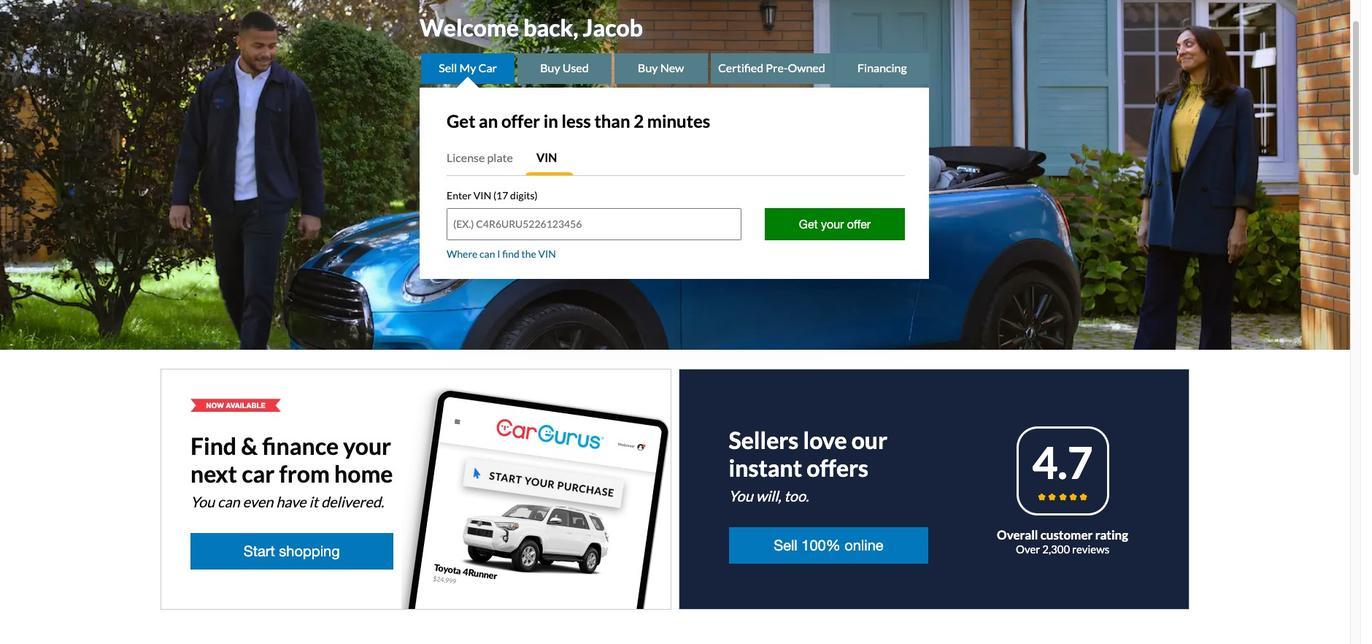 Task type: locate. For each thing, give the bounding box(es) containing it.
1 vertical spatial can
[[218, 493, 240, 511]]

can left "i"
[[480, 247, 496, 260]]

0 horizontal spatial get
[[447, 111, 476, 132]]

get
[[447, 111, 476, 132], [800, 217, 818, 231]]

now available
[[206, 401, 266, 410]]

back,
[[524, 13, 579, 42]]

in
[[544, 111, 559, 132]]

1 vertical spatial offer
[[848, 217, 871, 231]]

get for get your offer
[[800, 217, 818, 231]]

offer for your
[[848, 217, 871, 231]]

offer inside button
[[848, 217, 871, 231]]

0 horizontal spatial sell
[[439, 61, 457, 75]]

get for get an offer in less than 2 minutes
[[447, 111, 476, 132]]

get inside button
[[800, 217, 818, 231]]

can inside find & finance your next car from home you can even have it delivered.
[[218, 493, 240, 511]]

0 horizontal spatial you
[[191, 493, 215, 511]]

minutes
[[648, 111, 711, 132]]

1 vertical spatial get
[[800, 217, 818, 231]]

used
[[563, 61, 589, 75]]

online
[[845, 537, 884, 554]]

an
[[479, 111, 498, 132]]

vin down in
[[537, 150, 557, 164]]

2 buy from the left
[[638, 61, 658, 75]]

license plate
[[447, 150, 513, 164]]

certified
[[719, 61, 764, 75]]

certified pre-owned
[[719, 61, 826, 75]]

financing
[[858, 61, 908, 75]]

1 horizontal spatial you
[[729, 487, 754, 505]]

license
[[447, 150, 485, 164]]

can left 'even'
[[218, 493, 240, 511]]

get an offer in less than 2 minutes
[[447, 111, 711, 132]]

0 horizontal spatial buy
[[541, 61, 561, 75]]

sell for sell my car
[[439, 61, 457, 75]]

your
[[822, 217, 845, 231], [343, 432, 392, 460]]

vin left the (17
[[474, 189, 492, 201]]

1 horizontal spatial buy
[[638, 61, 658, 75]]

the
[[522, 247, 537, 260]]

1 horizontal spatial your
[[822, 217, 845, 231]]

vin right the
[[539, 247, 556, 260]]

buy left used
[[541, 61, 561, 75]]

get your offer
[[800, 217, 871, 231]]

buy used
[[541, 61, 589, 75]]

1 horizontal spatial get
[[800, 217, 818, 231]]

you down next
[[191, 493, 215, 511]]

1 horizontal spatial can
[[480, 247, 496, 260]]

overall customer rating over 2,300 reviews
[[998, 527, 1129, 556]]

0 vertical spatial get
[[447, 111, 476, 132]]

start
[[244, 543, 275, 560]]

100%
[[802, 537, 841, 554]]

you inside "sellers love our instant offers you will, too."
[[729, 487, 754, 505]]

you inside find & finance your next car from home you can even have it delivered.
[[191, 493, 215, 511]]

buy new
[[638, 61, 685, 75]]

get your offer button
[[765, 208, 906, 240]]

shopping
[[279, 543, 340, 560]]

0 horizontal spatial offer
[[502, 111, 540, 132]]

find
[[503, 247, 520, 260]]

0 vertical spatial your
[[822, 217, 845, 231]]

2
[[634, 111, 644, 132]]

digits)
[[511, 189, 538, 201]]

can
[[480, 247, 496, 260], [218, 493, 240, 511]]

my
[[460, 61, 476, 75]]

sell
[[439, 61, 457, 75], [774, 537, 798, 554]]

welcome back, jacob
[[420, 13, 643, 42]]

sell for sell 100% online
[[774, 537, 798, 554]]

car
[[479, 61, 497, 75]]

buy
[[541, 61, 561, 75], [638, 61, 658, 75]]

sell 100% online
[[774, 537, 884, 554]]

start shopping button
[[191, 533, 393, 570]]

enter vin (17 digits)
[[447, 189, 538, 201]]

1 vertical spatial vin
[[474, 189, 492, 201]]

from
[[279, 460, 330, 488]]

pre-
[[766, 61, 788, 75]]

0 horizontal spatial your
[[343, 432, 392, 460]]

&
[[241, 432, 258, 460]]

1 horizontal spatial sell
[[774, 537, 798, 554]]

you
[[729, 487, 754, 505], [191, 493, 215, 511]]

1 vertical spatial your
[[343, 432, 392, 460]]

1 horizontal spatial offer
[[848, 217, 871, 231]]

where can i find the vin
[[447, 247, 556, 260]]

sell 100% online button
[[729, 527, 929, 564]]

0 horizontal spatial can
[[218, 493, 240, 511]]

offer
[[502, 111, 540, 132], [848, 217, 871, 231]]

overall
[[998, 527, 1039, 543]]

next
[[191, 460, 237, 488]]

find
[[191, 432, 237, 460]]

our
[[852, 426, 888, 454]]

1 vertical spatial sell
[[774, 537, 798, 554]]

buy left new
[[638, 61, 658, 75]]

sell left "100%"
[[774, 537, 798, 554]]

delivered.
[[321, 493, 384, 511]]

vin
[[537, 150, 557, 164], [474, 189, 492, 201], [539, 247, 556, 260]]

0 vertical spatial offer
[[502, 111, 540, 132]]

over
[[1017, 542, 1041, 556]]

1 buy from the left
[[541, 61, 561, 75]]

sell left my
[[439, 61, 457, 75]]

you left will,
[[729, 487, 754, 505]]

available
[[226, 401, 266, 410]]

sell inside button
[[774, 537, 798, 554]]

0 vertical spatial sell
[[439, 61, 457, 75]]

(EX.) C4R6URU5226123456 text field
[[447, 208, 742, 240]]



Task type: vqa. For each thing, say whether or not it's contained in the screenshot.
Nhtsa Frontal Crash Rating: at the left of page
no



Task type: describe. For each thing, give the bounding box(es) containing it.
rating
[[1096, 527, 1129, 543]]

welcome
[[420, 13, 519, 42]]

your inside button
[[822, 217, 845, 231]]

offers
[[807, 454, 869, 482]]

offer for an
[[502, 111, 540, 132]]

instant
[[729, 454, 803, 482]]

sellers
[[729, 426, 799, 454]]

4.7
[[1033, 436, 1094, 489]]

car
[[242, 460, 275, 488]]

it
[[309, 493, 318, 511]]

will,
[[756, 487, 782, 505]]

less
[[562, 111, 591, 132]]

where
[[447, 247, 478, 260]]

jacob
[[583, 13, 643, 42]]

than
[[595, 111, 631, 132]]

(17
[[494, 189, 509, 201]]

2 vertical spatial vin
[[539, 247, 556, 260]]

love
[[804, 426, 847, 454]]

too.
[[785, 487, 809, 505]]

2,300
[[1043, 542, 1071, 556]]

your inside find & finance your next car from home you can even have it delivered.
[[343, 432, 392, 460]]

customer
[[1041, 527, 1094, 543]]

enter
[[447, 189, 472, 201]]

i
[[497, 247, 501, 260]]

home
[[334, 460, 393, 488]]

new
[[661, 61, 685, 75]]

sell my car
[[439, 61, 497, 75]]

reviews
[[1073, 542, 1110, 556]]

0 vertical spatial vin
[[537, 150, 557, 164]]

now
[[206, 401, 224, 410]]

find & finance your next car from home you can even have it delivered.
[[191, 432, 393, 511]]

start shopping
[[244, 543, 340, 560]]

plate
[[487, 150, 513, 164]]

have
[[276, 493, 306, 511]]

buy for buy new
[[638, 61, 658, 75]]

owned
[[788, 61, 826, 75]]

finance
[[262, 432, 339, 460]]

even
[[243, 493, 273, 511]]

buy for buy used
[[541, 61, 561, 75]]

0 vertical spatial can
[[480, 247, 496, 260]]

sellers love our instant offers you will, too.
[[729, 426, 888, 505]]



